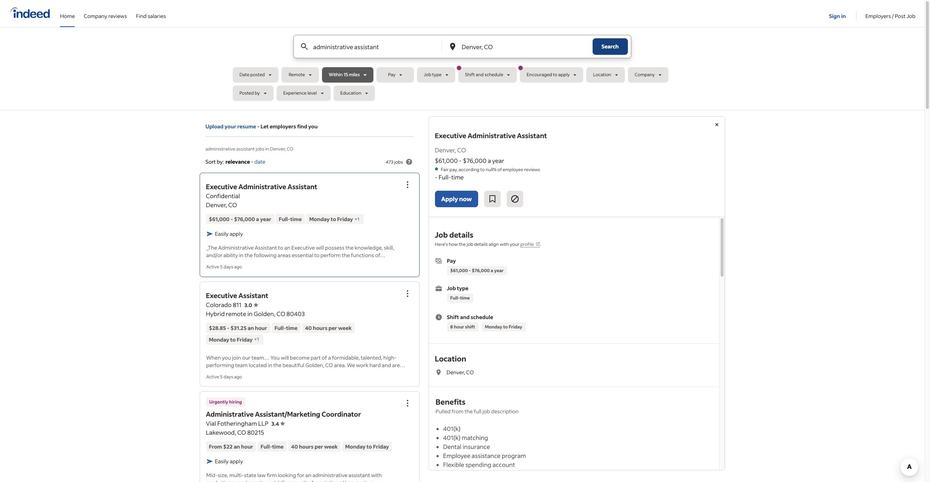 Task type: vqa. For each thing, say whether or not it's contained in the screenshot.
Job actions for Tax Accountant (Public) is collapsed image
no



Task type: describe. For each thing, give the bounding box(es) containing it.
save this job image
[[488, 194, 497, 204]]

search: Job title, keywords, or company text field
[[312, 35, 429, 58]]

3.4 out of five stars rating image
[[272, 420, 285, 427]]

Edit location text field
[[460, 35, 578, 58]]

job preferences (opens in a new window) image
[[536, 242, 540, 246]]

job actions for executive administrative assistant is collapsed image
[[403, 180, 412, 189]]

close job details image
[[712, 120, 721, 129]]



Task type: locate. For each thing, give the bounding box(es) containing it.
None search field
[[233, 35, 692, 104]]

help icon image
[[405, 157, 414, 166]]

job actions for administrative assistant/marketing coordinator is collapsed image
[[403, 399, 412, 408]]

3.0 out of five stars rating image
[[244, 301, 258, 308]]

job actions for executive assistant is collapsed image
[[403, 289, 412, 298]]

not interested image
[[511, 194, 520, 204]]



